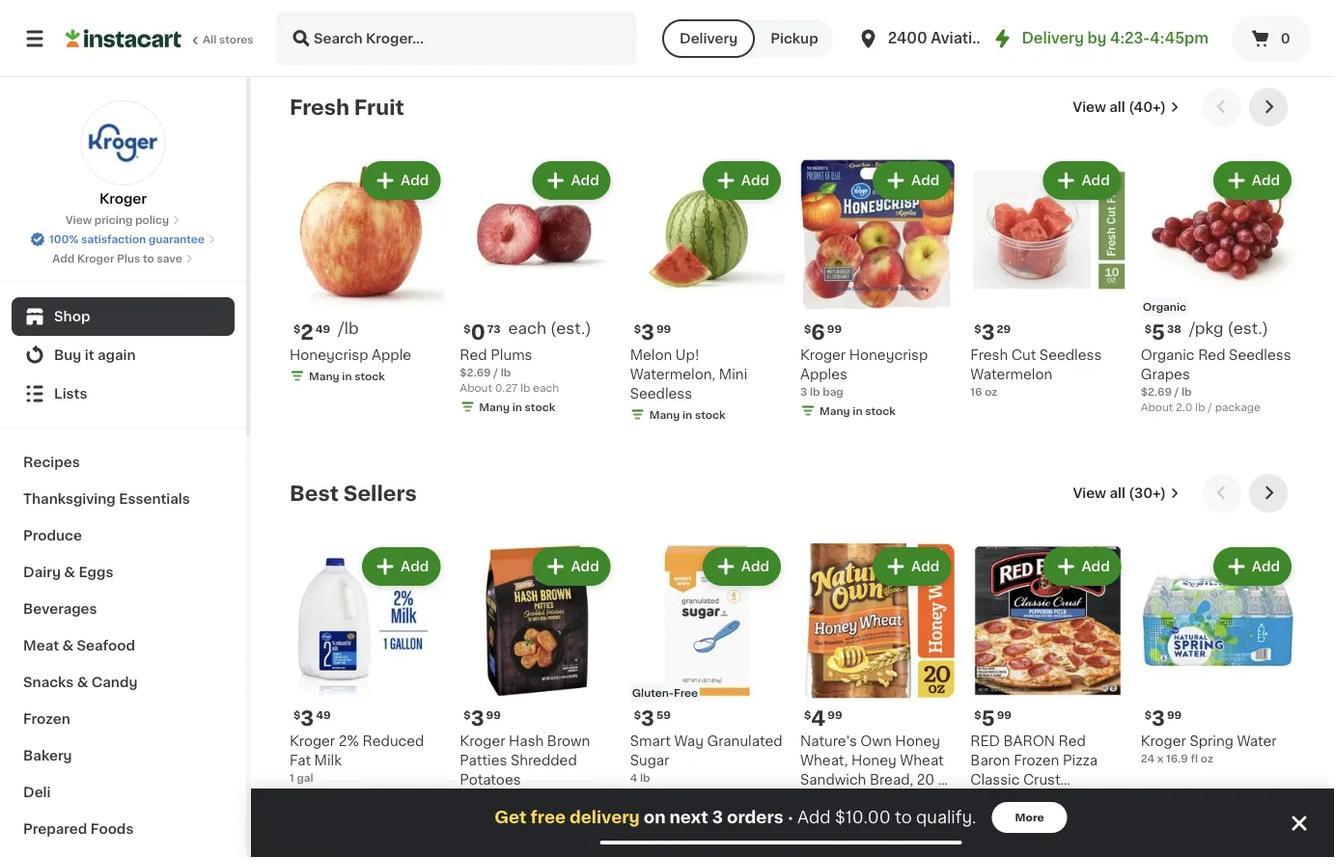 Task type: vqa. For each thing, say whether or not it's contained in the screenshot.
service type group
yes



Task type: describe. For each thing, give the bounding box(es) containing it.
instacart logo image
[[66, 27, 181, 50]]

lists
[[54, 387, 87, 401]]

save
[[157, 253, 182, 264]]

0 vertical spatial each
[[508, 321, 546, 336]]

delivery by 4:23-4:45pm
[[1022, 31, 1209, 45]]

in down kroger honeycrisp apples 3 lb bag
[[853, 405, 863, 416]]

kroger spring water 24 x 16.9 fl oz
[[1141, 734, 1277, 763]]

oz inside "kroger hash brown patties shredded potatoes 22.5 oz"
[[486, 791, 499, 802]]

mini
[[719, 367, 747, 381]]

in down the honeycrisp apple
[[342, 371, 352, 381]]

produce link
[[12, 517, 235, 554]]

$ 3 59
[[634, 708, 671, 729]]

add button for organic red seedless grapes
[[1215, 163, 1290, 198]]

fat
[[290, 753, 311, 767]]

/pkg
[[1189, 321, 1223, 336]]

seedless for red
[[1229, 348, 1291, 361]]

99 for kroger spring water
[[1167, 709, 1182, 720]]

smart
[[630, 734, 671, 747]]

in down 'melon up! watermelon, mini seedless'
[[682, 409, 692, 420]]

item carousel region containing fresh fruit
[[290, 88, 1295, 459]]

frozen inside 'red baron red baron frozen pizza classic crust pepperoni'
[[1014, 753, 1059, 767]]

73
[[487, 323, 500, 334]]

0.27
[[495, 382, 518, 393]]

apple
[[372, 348, 411, 361]]

$ for nature's own honey wheat, honey wheat sandwich bread, 20 oz loaf
[[804, 709, 811, 720]]

4 inside smart way granulated sugar 4 lb
[[630, 772, 637, 783]]

99 for red baron red baron frozen pizza classic crust pepperoni
[[997, 709, 1012, 720]]

$ 3 99 for kroger spring water
[[1145, 708, 1182, 729]]

add button for kroger 2% reduced fat milk
[[364, 549, 439, 584]]

free
[[530, 809, 566, 826]]

apples
[[800, 367, 847, 381]]

to inside treatment tracker modal dialog
[[895, 809, 912, 826]]

add inside treatment tracker modal dialog
[[797, 809, 831, 826]]

shop link
[[12, 297, 235, 336]]

item carousel region containing best sellers
[[290, 474, 1295, 858]]

1 vertical spatial honey
[[851, 753, 897, 767]]

sponsored badge image
[[800, 847, 859, 858]]

red inside 'red baron red baron frozen pizza classic crust pepperoni'
[[1058, 734, 1086, 747]]

view pricing policy link
[[66, 212, 181, 228]]

honeycrisp apple
[[290, 348, 411, 361]]

each inside the red plums $2.69 / lb about 0.27 lb each
[[533, 382, 559, 393]]

0 inside button
[[1281, 32, 1290, 45]]

Search field
[[278, 14, 635, 64]]

3 for smart way granulated sugar
[[641, 708, 654, 729]]

free
[[674, 687, 698, 698]]

recipes link
[[12, 444, 235, 481]]

in down more
[[1023, 829, 1033, 839]]

$ inside $ 2 49
[[293, 323, 301, 334]]

3 for melon up! watermelon, mini seedless
[[641, 322, 654, 343]]

honeycrisp inside kroger honeycrisp apples 3 lb bag
[[849, 348, 928, 361]]

$ 5 38
[[1145, 322, 1181, 343]]

kroger for kroger spring water 24 x 16.9 fl oz
[[1141, 734, 1186, 747]]

49 for 3
[[316, 709, 331, 720]]

20 inside nature's own honey wheat, honey wheat sandwich bread, 20 oz loaf
[[917, 773, 935, 786]]

next
[[669, 809, 708, 826]]

$ 5 99
[[974, 708, 1012, 729]]

add for smart way granulated sugar
[[741, 560, 769, 573]]

kroger 2% reduced fat milk 1 gal
[[290, 734, 424, 783]]

beverages link
[[12, 591, 235, 627]]

pricing
[[94, 215, 133, 225]]

sandwich
[[800, 773, 866, 786]]

stock down the red plums $2.69 / lb about 0.27 lb each
[[525, 401, 555, 412]]

kroger for kroger
[[99, 192, 147, 206]]

$5.38 per package (estimated) element
[[1141, 320, 1295, 345]]

oz inside nature's own honey wheat, honey wheat sandwich bread, 20 oz loaf
[[938, 773, 954, 786]]

add button for kroger honeycrisp apples
[[875, 163, 949, 198]]

view for best sellers
[[1073, 487, 1106, 500]]

(est.) for 5
[[1227, 321, 1268, 336]]

many down gal
[[309, 791, 339, 802]]

99 for kroger hash brown patties shredded potatoes
[[486, 709, 501, 720]]

kroger for kroger 2% reduced fat milk 1 gal
[[290, 734, 335, 747]]

add for fresh cut seedless watermelon
[[1082, 174, 1110, 187]]

many in stock down 'melon up! watermelon, mini seedless'
[[649, 409, 725, 420]]

oz down pepperoni
[[997, 809, 1010, 820]]

add for organic red seedless grapes
[[1252, 174, 1280, 187]]

many up sponsored badge image
[[820, 829, 850, 839]]

$ 3 29
[[974, 322, 1011, 343]]

all for 5
[[1110, 487, 1125, 500]]

99 for nature's own honey wheat, honey wheat sandwich bread, 20 oz loaf
[[828, 709, 842, 720]]

lb inside kroger honeycrisp apples 3 lb bag
[[810, 386, 820, 397]]

lb up 0.27
[[501, 367, 511, 377]]

3 inside kroger honeycrisp apples 3 lb bag
[[800, 386, 807, 397]]

deli link
[[12, 774, 235, 811]]

kroger for kroger hash brown patties shredded potatoes 22.5 oz
[[460, 734, 505, 747]]

in up next
[[682, 791, 692, 802]]

deli
[[23, 786, 51, 799]]

way
[[674, 734, 704, 747]]

each (est.)
[[508, 321, 591, 336]]

add inside "add kroger plus to save" link
[[52, 253, 75, 264]]

it
[[85, 348, 94, 362]]

oz down loaf
[[817, 809, 830, 820]]

2400
[[888, 31, 927, 45]]

get free delivery on next 3 orders • add $10.00 to qualify.
[[495, 809, 976, 826]]

stock up next
[[695, 791, 725, 802]]

gluten-
[[632, 687, 674, 698]]

many down 20.6 oz
[[990, 829, 1020, 839]]

38
[[1167, 323, 1181, 334]]

99 for kroger honeycrisp apples
[[827, 323, 842, 334]]

$ for red baron red baron frozen pizza classic crust pepperoni
[[974, 709, 981, 720]]

wheat
[[900, 753, 944, 767]]

stock down the honeycrisp apple
[[355, 371, 385, 381]]

red plums $2.69 / lb about 0.27 lb each
[[460, 348, 559, 393]]

1 vertical spatial view
[[66, 215, 92, 225]]

many down the bag
[[820, 405, 850, 416]]

granulated
[[707, 734, 782, 747]]

add for kroger honeycrisp apples
[[911, 174, 940, 187]]

lb right 0.27
[[520, 382, 530, 393]]

1 honeycrisp from the left
[[290, 348, 368, 361]]

classic
[[970, 773, 1020, 786]]

add kroger plus to save
[[52, 253, 182, 264]]

buy
[[54, 348, 81, 362]]

oz inside fresh cut seedless watermelon 16 oz
[[985, 386, 997, 397]]

red inside the red plums $2.69 / lb about 0.27 lb each
[[460, 348, 487, 361]]

organic for organic red seedless grapes $2.69 / lb about 2.0 lb / package
[[1141, 348, 1195, 361]]

watermelon,
[[630, 367, 716, 381]]

plums
[[491, 348, 532, 361]]

dr
[[995, 31, 1013, 45]]

many down watermelon,
[[649, 409, 680, 420]]

stock down kroger 2% reduced fat milk 1 gal
[[355, 791, 385, 802]]

$ for kroger honeycrisp apples
[[804, 323, 811, 334]]

package
[[1215, 401, 1261, 412]]

$ for kroger 2% reduced fat milk
[[293, 709, 301, 720]]

seedless inside 'melon up! watermelon, mini seedless'
[[630, 386, 692, 400]]

product group containing 2
[[290, 157, 444, 387]]

melon up! watermelon, mini seedless
[[630, 348, 747, 400]]

all stores link
[[66, 12, 255, 66]]

many in stock down kroger 2% reduced fat milk 1 gal
[[309, 791, 385, 802]]

99 for melon up! watermelon, mini seedless
[[656, 323, 671, 334]]

many in stock up next
[[649, 791, 725, 802]]

100% satisfaction guarantee
[[49, 234, 205, 245]]

5 for $ 5 38
[[1152, 322, 1165, 343]]

snacks
[[23, 676, 74, 689]]

in down kroger 2% reduced fat milk 1 gal
[[342, 791, 352, 802]]

stock down the '$10.00'
[[865, 829, 896, 839]]

aviation
[[931, 31, 991, 45]]

59
[[656, 709, 671, 720]]

lists link
[[12, 375, 235, 413]]

more button
[[992, 802, 1067, 833]]

2400 aviation dr button
[[857, 12, 1013, 66]]

kroger down satisfaction
[[77, 253, 114, 264]]

lb right 2.0
[[1195, 401, 1205, 412]]

stock down more
[[1035, 829, 1066, 839]]

best
[[290, 483, 339, 503]]

2.0
[[1176, 401, 1193, 412]]

(331)
[[1042, 794, 1068, 804]]

wheat,
[[800, 753, 848, 767]]

$ 2 49
[[293, 322, 330, 343]]

delivery button
[[662, 19, 755, 58]]

view all (40+) button
[[1065, 88, 1187, 126]]

$0.73 each (estimated) element
[[460, 320, 615, 345]]

delivery for delivery by 4:23-4:45pm
[[1022, 31, 1084, 45]]

fl
[[1191, 753, 1198, 763]]

delivery by 4:23-4:45pm link
[[991, 27, 1209, 50]]

lb up 2.0
[[1182, 386, 1192, 397]]

22.5
[[460, 791, 484, 802]]

add button for honeycrisp apple
[[364, 163, 439, 198]]

pizza
[[1063, 753, 1098, 767]]

in down the '$10.00'
[[853, 829, 863, 839]]

3 for kroger 2% reduced fat milk
[[301, 708, 314, 729]]

$ for melon up! watermelon, mini seedless
[[634, 323, 641, 334]]

(30+)
[[1129, 487, 1166, 500]]

red
[[970, 734, 1000, 747]]

all
[[203, 34, 216, 45]]

•
[[787, 810, 794, 825]]

produce
[[23, 529, 82, 542]]

meat
[[23, 639, 59, 653]]

dairy
[[23, 566, 61, 579]]



Task type: locate. For each thing, give the bounding box(es) containing it.
all left (40+)
[[1109, 100, 1125, 114]]

$ inside $ 3 29
[[974, 323, 981, 334]]

add button
[[364, 163, 439, 198], [534, 163, 609, 198], [704, 163, 779, 198], [875, 163, 949, 198], [1045, 163, 1119, 198], [1215, 163, 1290, 198], [364, 549, 439, 584], [534, 549, 609, 584], [704, 549, 779, 584], [875, 549, 949, 584], [1045, 549, 1119, 584], [1215, 549, 1290, 584]]

5 up red on the right bottom of page
[[981, 708, 995, 729]]

x
[[1157, 753, 1163, 763]]

seedless down the /pkg (est.)
[[1229, 348, 1291, 361]]

2 all from the top
[[1110, 487, 1125, 500]]

99 right 6
[[827, 323, 842, 334]]

2 vertical spatial &
[[77, 676, 88, 689]]

lb down sugar
[[640, 772, 650, 783]]

dairy & eggs link
[[12, 554, 235, 591]]

lb inside smart way granulated sugar 4 lb
[[640, 772, 650, 783]]

prepared foods link
[[12, 811, 235, 848]]

4:23-
[[1110, 31, 1150, 45]]

1 horizontal spatial fresh
[[970, 348, 1008, 361]]

2 horizontal spatial /
[[1208, 401, 1212, 412]]

0 vertical spatial $2.69
[[460, 367, 491, 377]]

$ 3 99 for kroger hash brown patties shredded potatoes
[[464, 708, 501, 729]]

seedless inside 'organic red seedless grapes $2.69 / lb about 2.0 lb / package'
[[1229, 348, 1291, 361]]

kroger link
[[81, 100, 166, 209]]

oz right 16
[[985, 386, 997, 397]]

add button for kroger spring water
[[1215, 549, 1290, 584]]

kroger inside kroger 2% reduced fat milk 1 gal
[[290, 734, 335, 747]]

1 vertical spatial $2.69
[[1141, 386, 1172, 397]]

kroger for kroger honeycrisp apples 3 lb bag
[[800, 348, 846, 361]]

meat & seafood link
[[12, 627, 235, 664]]

gluten-free
[[632, 687, 698, 698]]

(40+)
[[1129, 100, 1166, 114]]

many down 0.27
[[479, 401, 510, 412]]

1 vertical spatial 0
[[471, 322, 485, 343]]

0 vertical spatial /
[[494, 367, 498, 377]]

5
[[1152, 322, 1165, 343], [981, 708, 995, 729]]

49 inside $ 3 49
[[316, 709, 331, 720]]

view left "(30+)"
[[1073, 487, 1106, 500]]

pepperoni
[[970, 792, 1040, 805]]

bakery
[[23, 749, 72, 763]]

policy
[[135, 215, 169, 225]]

add for melon up! watermelon, mini seedless
[[741, 174, 769, 187]]

0 horizontal spatial 4
[[630, 772, 637, 783]]

3 up melon
[[641, 322, 654, 343]]

fresh down $ 3 29
[[970, 348, 1008, 361]]

fresh inside fresh cut seedless watermelon 16 oz
[[970, 348, 1008, 361]]

5 for $ 5 99
[[981, 708, 995, 729]]

0 horizontal spatial honeycrisp
[[290, 348, 368, 361]]

$ left /lb
[[293, 323, 301, 334]]

3 up patties
[[471, 708, 484, 729]]

0 horizontal spatial (est.)
[[550, 321, 591, 336]]

red down $ 0 73
[[460, 348, 487, 361]]

bakery link
[[12, 737, 235, 774]]

fresh cut seedless watermelon 16 oz
[[970, 348, 1102, 397]]

99 up red on the right bottom of page
[[997, 709, 1012, 720]]

organic up grapes
[[1141, 348, 1195, 361]]

delivery left the "by"
[[1022, 31, 1084, 45]]

fruit
[[354, 97, 404, 117]]

99 inside the $ 5 99
[[997, 709, 1012, 720]]

organic up 38
[[1143, 301, 1186, 312]]

0 vertical spatial frozen
[[23, 712, 70, 726]]

many in stock
[[309, 371, 385, 381], [479, 401, 555, 412], [820, 405, 896, 416], [649, 409, 725, 420], [309, 791, 385, 802], [649, 791, 725, 802], [820, 829, 896, 839], [990, 829, 1066, 839]]

nature's own honey wheat, honey wheat sandwich bread, 20 oz loaf
[[800, 734, 954, 805]]

add kroger plus to save link
[[52, 251, 194, 266]]

view all (30+) button
[[1065, 474, 1187, 513]]

$ 3 99 for melon up! watermelon, mini seedless
[[634, 322, 671, 343]]

49 inside $ 2 49
[[316, 323, 330, 334]]

3 for kroger hash brown patties shredded potatoes
[[471, 708, 484, 729]]

1 horizontal spatial to
[[895, 809, 912, 826]]

3 inside treatment tracker modal dialog
[[712, 809, 723, 826]]

$ up patties
[[464, 709, 471, 720]]

1 horizontal spatial /
[[1174, 386, 1179, 397]]

stores
[[219, 34, 254, 45]]

2
[[301, 322, 314, 343]]

delivery for delivery
[[680, 32, 738, 45]]

add for kroger 2% reduced fat milk
[[401, 560, 429, 573]]

many down the honeycrisp apple
[[309, 371, 339, 381]]

0 horizontal spatial about
[[460, 382, 492, 393]]

0 horizontal spatial 20
[[800, 809, 814, 820]]

product group containing 6
[[800, 157, 955, 422]]

(est.) for 0
[[550, 321, 591, 336]]

20 down wheat
[[917, 773, 935, 786]]

0 horizontal spatial to
[[143, 253, 154, 264]]

hash
[[509, 734, 544, 747]]

$ inside $ 0 73
[[464, 323, 471, 334]]

$ inside $ 4 99
[[804, 709, 811, 720]]

1 horizontal spatial $2.69
[[1141, 386, 1172, 397]]

stock down kroger honeycrisp apples 3 lb bag
[[865, 405, 896, 416]]

(est.) right the /pkg
[[1227, 321, 1268, 336]]

add
[[401, 174, 429, 187], [571, 174, 599, 187], [741, 174, 769, 187], [911, 174, 940, 187], [1082, 174, 1110, 187], [1252, 174, 1280, 187], [52, 253, 75, 264], [401, 560, 429, 573], [571, 560, 599, 573], [741, 560, 769, 573], [911, 560, 940, 573], [1082, 560, 1110, 573], [1252, 560, 1280, 573], [797, 809, 831, 826]]

0 vertical spatial to
[[143, 253, 154, 264]]

kroger up apples
[[800, 348, 846, 361]]

3 up x at the bottom of page
[[1152, 708, 1165, 729]]

(est.) inside '$0.73 each (estimated)' element
[[550, 321, 591, 336]]

add button for melon up! watermelon, mini seedless
[[704, 163, 779, 198]]

honey down own
[[851, 753, 897, 767]]

$ inside $ 3 59
[[634, 709, 641, 720]]

0 horizontal spatial $2.69
[[460, 367, 491, 377]]

100% satisfaction guarantee button
[[30, 228, 216, 247]]

1 horizontal spatial delivery
[[1022, 31, 1084, 45]]

1 vertical spatial 5
[[981, 708, 995, 729]]

seedless inside fresh cut seedless watermelon 16 oz
[[1039, 348, 1102, 361]]

cut
[[1011, 348, 1036, 361]]

bag
[[823, 386, 843, 397]]

add button for kroger hash brown patties shredded potatoes
[[534, 549, 609, 584]]

main content
[[251, 65, 1334, 858]]

4 up nature's
[[811, 708, 826, 729]]

$ left the 59
[[634, 709, 641, 720]]

prepared
[[23, 822, 87, 836]]

nature's
[[800, 734, 857, 747]]

$ for kroger hash brown patties shredded potatoes
[[464, 709, 471, 720]]

$ inside $ 5 38
[[1145, 323, 1152, 334]]

view for fresh fruit
[[1073, 100, 1106, 114]]

get
[[495, 809, 527, 826]]

again
[[98, 348, 136, 362]]

to right plus
[[143, 253, 154, 264]]

0 horizontal spatial 5
[[981, 708, 995, 729]]

0 vertical spatial 4
[[811, 708, 826, 729]]

99 up '16.9' at the bottom
[[1167, 709, 1182, 720]]

0 vertical spatial view
[[1073, 100, 1106, 114]]

add for kroger spring water
[[1252, 560, 1280, 573]]

2 item carousel region from the top
[[290, 474, 1295, 858]]

$2.69 inside 'organic red seedless grapes $2.69 / lb about 2.0 lb / package'
[[1141, 386, 1172, 397]]

many in stock down the honeycrisp apple
[[309, 371, 385, 381]]

best sellers
[[290, 483, 417, 503]]

many up on
[[649, 791, 680, 802]]

$2.69 down "plums"
[[460, 367, 491, 377]]

spring
[[1190, 734, 1234, 747]]

about left 0.27
[[460, 382, 492, 393]]

0 vertical spatial 5
[[1152, 322, 1165, 343]]

baron
[[1003, 734, 1055, 747]]

4:45pm
[[1150, 31, 1209, 45]]

16.9
[[1166, 753, 1188, 763]]

oz down wheat
[[938, 773, 954, 786]]

crust
[[1023, 773, 1060, 786]]

view left (40+)
[[1073, 100, 1106, 114]]

up!
[[676, 348, 700, 361]]

1 vertical spatial organic
[[1141, 348, 1195, 361]]

fresh left fruit
[[290, 97, 349, 117]]

& for snacks
[[77, 676, 88, 689]]

kroger inside kroger honeycrisp apples 3 lb bag
[[800, 348, 846, 361]]

/ inside the red plums $2.69 / lb about 0.27 lb each
[[494, 367, 498, 377]]

fresh for fresh fruit
[[290, 97, 349, 117]]

buy it again link
[[12, 336, 235, 375]]

1 vertical spatial frozen
[[1014, 753, 1059, 767]]

stock down 'melon up! watermelon, mini seedless'
[[695, 409, 725, 420]]

all inside view all (40+) popup button
[[1109, 100, 1125, 114]]

1 vertical spatial item carousel region
[[290, 474, 1295, 858]]

$ 6 99
[[804, 322, 842, 343]]

kroger inside "link"
[[99, 192, 147, 206]]

2 horizontal spatial $ 3 99
[[1145, 708, 1182, 729]]

loaf
[[800, 792, 830, 805]]

delivery left the "pickup" 'button'
[[680, 32, 738, 45]]

oz inside kroger spring water 24 x 16.9 fl oz
[[1201, 753, 1213, 763]]

add button for fresh cut seedless watermelon
[[1045, 163, 1119, 198]]

4 down sugar
[[630, 772, 637, 783]]

beverages
[[23, 602, 97, 616]]

orders
[[727, 809, 783, 826]]

kroger down $ 3 49
[[290, 734, 335, 747]]

kroger logo image
[[81, 100, 166, 185]]

$ left 73
[[464, 323, 471, 334]]

to down (777)
[[895, 809, 912, 826]]

$ 3 99 up x at the bottom of page
[[1145, 708, 1182, 729]]

seedless right cut
[[1039, 348, 1102, 361]]

& left candy
[[77, 676, 88, 689]]

1 horizontal spatial 4
[[811, 708, 826, 729]]

0 vertical spatial 0
[[1281, 32, 1290, 45]]

organic for organic
[[1143, 301, 1186, 312]]

/ up 2.0
[[1174, 386, 1179, 397]]

foods
[[90, 822, 134, 836]]

0 vertical spatial &
[[64, 566, 75, 579]]

item carousel region
[[290, 88, 1295, 459], [290, 474, 1295, 858]]

3 down apples
[[800, 386, 807, 397]]

view up 100%
[[66, 215, 92, 225]]

each up "plums"
[[508, 321, 546, 336]]

0 vertical spatial 49
[[316, 323, 330, 334]]

about
[[460, 382, 492, 393], [1141, 401, 1173, 412]]

99 up melon
[[656, 323, 671, 334]]

1 horizontal spatial (est.)
[[1227, 321, 1268, 336]]

$ inside "$ 6 99"
[[804, 323, 811, 334]]

1 vertical spatial 49
[[316, 709, 331, 720]]

$ left 38
[[1145, 323, 1152, 334]]

many in stock down more
[[990, 829, 1066, 839]]

about inside the red plums $2.69 / lb about 0.27 lb each
[[460, 382, 492, 393]]

1 horizontal spatial about
[[1141, 401, 1173, 412]]

None search field
[[276, 12, 637, 66]]

1 horizontal spatial 5
[[1152, 322, 1165, 343]]

lb left the bag
[[810, 386, 820, 397]]

recipes
[[23, 456, 80, 469]]

on
[[644, 809, 666, 826]]

$ for smart way granulated sugar
[[634, 709, 641, 720]]

$2.49 per pound element
[[290, 320, 444, 345]]

$ inside $ 3 49
[[293, 709, 301, 720]]

$ 3 99 up melon
[[634, 322, 671, 343]]

product group containing 4
[[800, 543, 955, 858]]

2 honeycrisp from the left
[[849, 348, 928, 361]]

0 vertical spatial item carousel region
[[290, 88, 1295, 459]]

1 horizontal spatial 20
[[917, 773, 935, 786]]

1 horizontal spatial seedless
[[1039, 348, 1102, 361]]

1 vertical spatial &
[[62, 639, 73, 653]]

49
[[316, 323, 330, 334], [316, 709, 331, 720]]

red up pizza
[[1058, 734, 1086, 747]]

meat & seafood
[[23, 639, 135, 653]]

3 right next
[[712, 809, 723, 826]]

$ 3 99 up patties
[[464, 708, 501, 729]]

service type group
[[662, 19, 834, 58]]

2 vertical spatial /
[[1208, 401, 1212, 412]]

candy
[[92, 676, 138, 689]]

49 up milk
[[316, 709, 331, 720]]

20.6 oz
[[970, 809, 1010, 820]]

honey up wheat
[[895, 734, 940, 747]]

0 horizontal spatial $ 3 99
[[464, 708, 501, 729]]

49 for 2
[[316, 323, 330, 334]]

1 item carousel region from the top
[[290, 88, 1295, 459]]

delivery
[[570, 809, 640, 826]]

$ up nature's
[[804, 709, 811, 720]]

add for kroger hash brown patties shredded potatoes
[[571, 560, 599, 573]]

4 inside "product" group
[[811, 708, 826, 729]]

20 right •
[[800, 809, 814, 820]]

$ for fresh cut seedless watermelon
[[974, 323, 981, 334]]

product group
[[290, 157, 444, 387], [460, 157, 615, 418], [630, 157, 785, 426], [800, 157, 955, 422], [970, 157, 1125, 399], [1141, 157, 1295, 414], [290, 543, 444, 808], [460, 543, 615, 804], [630, 543, 785, 808], [800, 543, 955, 858], [970, 543, 1125, 858], [1141, 543, 1295, 766]]

/ right 2.0
[[1208, 401, 1212, 412]]

$ inside the $ 5 99
[[974, 709, 981, 720]]

1 horizontal spatial 0
[[1281, 32, 1290, 45]]

& for meat
[[62, 639, 73, 653]]

99 up nature's
[[828, 709, 842, 720]]

seedless for cut
[[1039, 348, 1102, 361]]

/ up 0.27
[[494, 367, 498, 377]]

many in stock down the bag
[[820, 405, 896, 416]]

$2.69 inside the red plums $2.69 / lb about 0.27 lb each
[[460, 367, 491, 377]]

(777)
[[872, 794, 899, 804]]

view
[[1073, 100, 1106, 114], [66, 215, 92, 225], [1073, 487, 1106, 500]]

prepared foods
[[23, 822, 134, 836]]

kroger up patties
[[460, 734, 505, 747]]

0 vertical spatial organic
[[1143, 301, 1186, 312]]

& for dairy
[[64, 566, 75, 579]]

$ 3 49
[[293, 708, 331, 729]]

0 horizontal spatial red
[[460, 348, 487, 361]]

99 up patties
[[486, 709, 501, 720]]

1 vertical spatial 20
[[800, 809, 814, 820]]

0 horizontal spatial delivery
[[680, 32, 738, 45]]

1 horizontal spatial honeycrisp
[[849, 348, 928, 361]]

1 vertical spatial /
[[1174, 386, 1179, 397]]

oz right fl
[[1201, 753, 1213, 763]]

1 horizontal spatial $ 3 99
[[634, 322, 671, 343]]

snacks & candy
[[23, 676, 138, 689]]

eggs
[[79, 566, 113, 579]]

0 vertical spatial about
[[460, 382, 492, 393]]

kroger honeycrisp apples 3 lb bag
[[800, 348, 928, 397]]

0 horizontal spatial fresh
[[290, 97, 349, 117]]

kroger inside "kroger hash brown patties shredded potatoes 22.5 oz"
[[460, 734, 505, 747]]

shop
[[54, 310, 90, 323]]

frozen up the 'bakery'
[[23, 712, 70, 726]]

all stores
[[203, 34, 254, 45]]

0 horizontal spatial /
[[494, 367, 498, 377]]

0 button
[[1232, 15, 1311, 62]]

3 for kroger spring water
[[1152, 708, 1165, 729]]

add for honeycrisp apple
[[401, 174, 429, 187]]

1 vertical spatial about
[[1141, 401, 1173, 412]]

3 for fresh cut seedless watermelon
[[981, 322, 995, 343]]

1 vertical spatial all
[[1110, 487, 1125, 500]]

1 horizontal spatial frozen
[[1014, 753, 1059, 767]]

fresh for fresh cut seedless watermelon 16 oz
[[970, 348, 1008, 361]]

more
[[1015, 812, 1044, 823]]

add button for red plums
[[534, 163, 609, 198]]

(est.) inside $5.38 per package (estimated) element
[[1227, 321, 1268, 336]]

1 vertical spatial each
[[533, 382, 559, 393]]

$ up apples
[[804, 323, 811, 334]]

seafood
[[77, 639, 135, 653]]

all left "(30+)"
[[1110, 487, 1125, 500]]

3 left 29
[[981, 322, 995, 343]]

all for 3
[[1109, 100, 1125, 114]]

each right 0.27
[[533, 382, 559, 393]]

kroger hash brown patties shredded potatoes 22.5 oz
[[460, 734, 590, 802]]

2 horizontal spatial red
[[1198, 348, 1225, 361]]

$
[[293, 323, 301, 334], [804, 323, 811, 334], [464, 323, 471, 334], [634, 323, 641, 334], [974, 323, 981, 334], [1145, 323, 1152, 334], [293, 709, 301, 720], [804, 709, 811, 720], [464, 709, 471, 720], [634, 709, 641, 720], [974, 709, 981, 720], [1145, 709, 1152, 720]]

0 vertical spatial honey
[[895, 734, 940, 747]]

2 vertical spatial view
[[1073, 487, 1106, 500]]

1 horizontal spatial red
[[1058, 734, 1086, 747]]

& inside 'link'
[[62, 639, 73, 653]]

1 vertical spatial fresh
[[970, 348, 1008, 361]]

red inside 'organic red seedless grapes $2.69 / lb about 2.0 lb / package'
[[1198, 348, 1225, 361]]

0 horizontal spatial seedless
[[630, 386, 692, 400]]

0 vertical spatial fresh
[[290, 97, 349, 117]]

many in stock down the '$10.00'
[[820, 829, 896, 839]]

treatment tracker modal dialog
[[251, 789, 1334, 858]]

$ 0 73
[[464, 322, 500, 343]]

add for red plums
[[571, 174, 599, 187]]

organic inside 'organic red seedless grapes $2.69 / lb about 2.0 lb / package'
[[1141, 348, 1195, 361]]

100%
[[49, 234, 79, 245]]

view all (30+)
[[1073, 487, 1166, 500]]

1 (est.) from the left
[[550, 321, 591, 336]]

0 horizontal spatial frozen
[[23, 712, 70, 726]]

(est.) up the red plums $2.69 / lb about 0.27 lb each
[[550, 321, 591, 336]]

in down 0.27
[[512, 401, 522, 412]]

$ for kroger spring water
[[1145, 709, 1152, 720]]

kroger up x at the bottom of page
[[1141, 734, 1186, 747]]

delivery inside button
[[680, 32, 738, 45]]

view pricing policy
[[66, 215, 169, 225]]

3 left the 59
[[641, 708, 654, 729]]

2 horizontal spatial seedless
[[1229, 348, 1291, 361]]

many
[[309, 371, 339, 381], [479, 401, 510, 412], [820, 405, 850, 416], [649, 409, 680, 420], [309, 791, 339, 802], [649, 791, 680, 802], [820, 829, 850, 839], [990, 829, 1020, 839]]

0 vertical spatial 20
[[917, 773, 935, 786]]

20 oz
[[800, 809, 830, 820]]

product group containing 0
[[460, 157, 615, 418]]

99 inside "$ 6 99"
[[827, 323, 842, 334]]

49 right the 2
[[316, 323, 330, 334]]

kroger inside kroger spring water 24 x 16.9 fl oz
[[1141, 734, 1186, 747]]

0 horizontal spatial 0
[[471, 322, 485, 343]]

organic red seedless grapes $2.69 / lb about 2.0 lb / package
[[1141, 348, 1291, 412]]

main content containing fresh fruit
[[251, 65, 1334, 858]]

pickup
[[770, 32, 818, 45]]

2 (est.) from the left
[[1227, 321, 1268, 336]]

$ up melon
[[634, 323, 641, 334]]

about inside 'organic red seedless grapes $2.69 / lb about 2.0 lb / package'
[[1141, 401, 1173, 412]]

melon
[[630, 348, 672, 361]]

1 all from the top
[[1109, 100, 1125, 114]]

oz down potatoes
[[486, 791, 499, 802]]

99 inside $ 4 99
[[828, 709, 842, 720]]

$ up red on the right bottom of page
[[974, 709, 981, 720]]

1 vertical spatial to
[[895, 809, 912, 826]]

add button for smart way granulated sugar
[[704, 549, 779, 584]]

many in stock down 0.27
[[479, 401, 555, 412]]

0 vertical spatial all
[[1109, 100, 1125, 114]]

all inside view all (30+) popup button
[[1110, 487, 1125, 500]]

1 vertical spatial 4
[[630, 772, 637, 783]]



